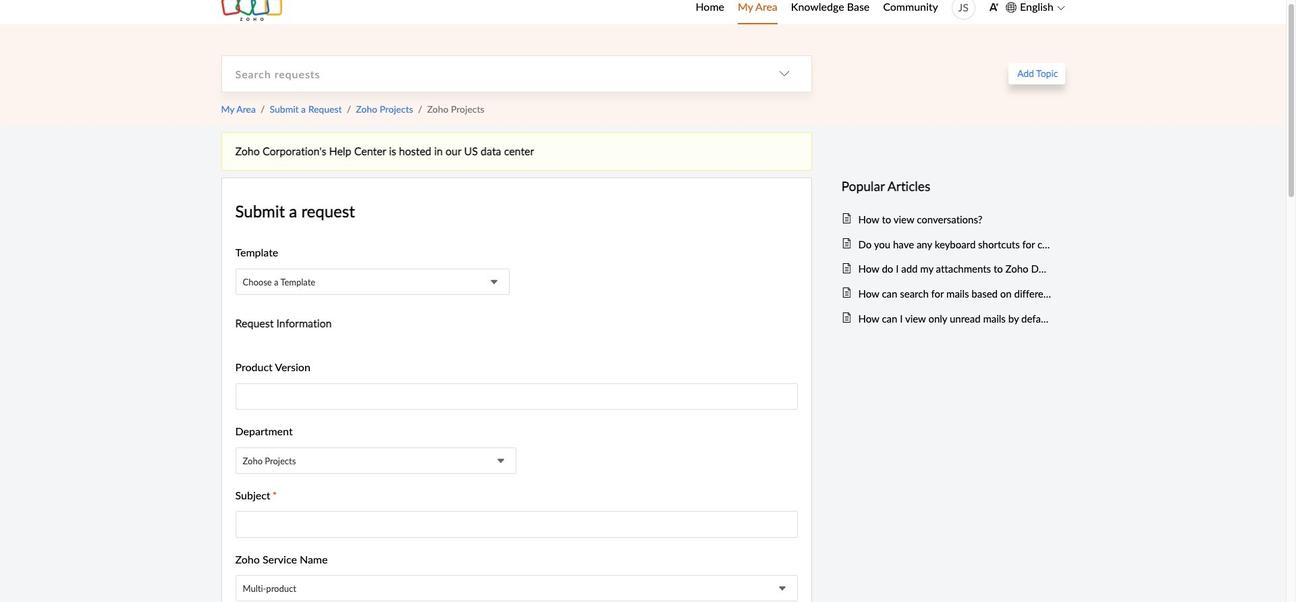 Task type: vqa. For each thing, say whether or not it's contained in the screenshot.
CHOOSE CATEGORY element
yes



Task type: locate. For each thing, give the bounding box(es) containing it.
choose category image
[[779, 68, 790, 79]]

heading
[[842, 176, 1052, 197]]

choose category element
[[757, 56, 811, 92]]

Search requests  field
[[222, 56, 757, 92]]



Task type: describe. For each thing, give the bounding box(es) containing it.
user preference image
[[989, 2, 999, 12]]

choose languages element
[[1006, 0, 1065, 16]]

user preference element
[[989, 0, 999, 18]]



